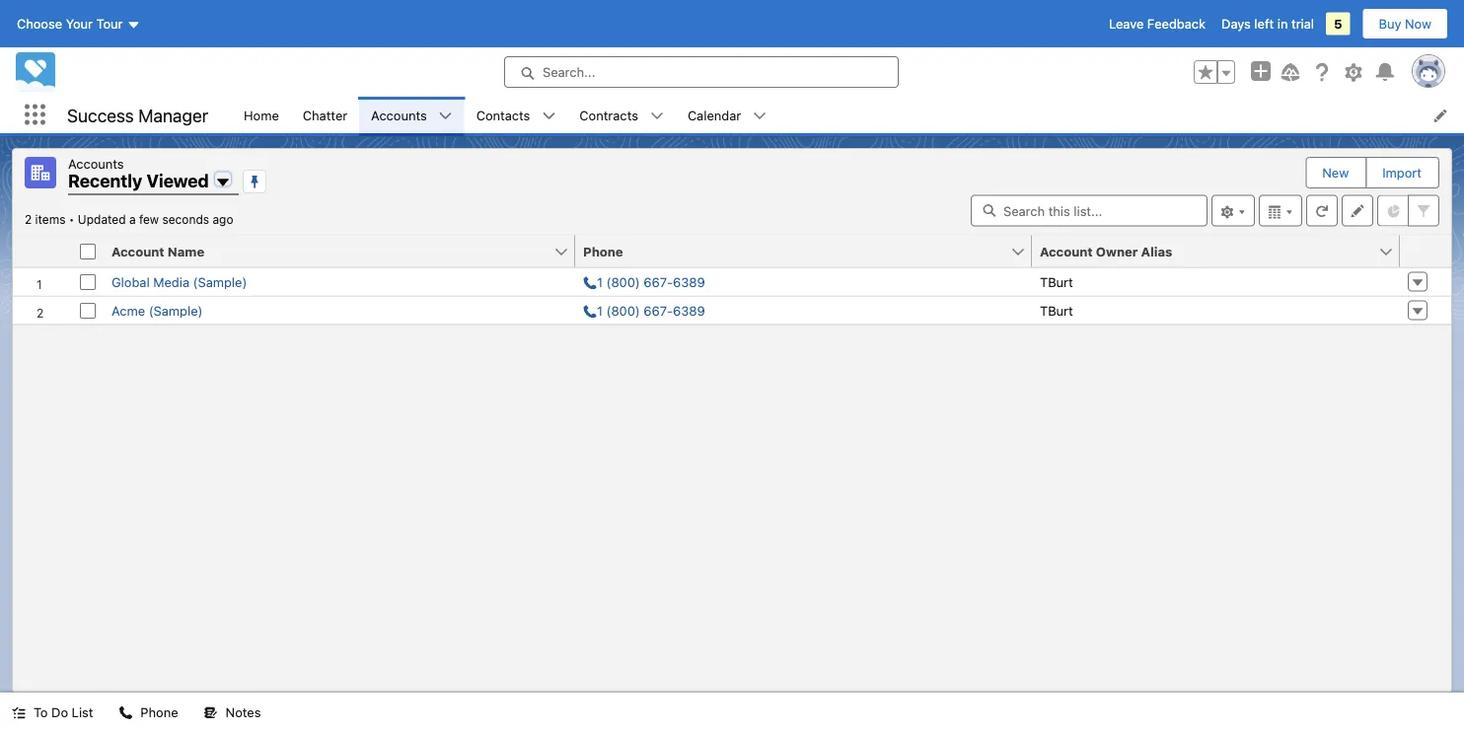 Task type: vqa. For each thing, say whether or not it's contained in the screenshot.
the "Nurturing" associated with MedLife, Inc.
no



Task type: describe. For each thing, give the bounding box(es) containing it.
viewed
[[146, 170, 209, 191]]

2 items • updated a few seconds ago
[[25, 213, 233, 226]]

0 horizontal spatial phone button
[[107, 693, 190, 732]]

in
[[1277, 16, 1288, 31]]

buy now button
[[1362, 8, 1448, 39]]

item number image
[[13, 235, 72, 267]]

1 for second 1 (800) 667-6389 link from the bottom of the recently viewed grid
[[597, 274, 603, 289]]

667- for second 1 (800) 667-6389 link from the top
[[644, 303, 673, 318]]

6389 for second 1 (800) 667-6389 link from the top
[[673, 303, 705, 318]]

1 (800) 667-6389 for second 1 (800) 667-6389 link from the bottom of the recently viewed grid
[[597, 274, 705, 289]]

contracts
[[579, 108, 638, 122]]

tour
[[96, 16, 123, 31]]

name
[[168, 244, 204, 258]]

1 for second 1 (800) 667-6389 link from the top
[[597, 303, 603, 318]]

import
[[1382, 165, 1422, 180]]

action element
[[1400, 235, 1451, 268]]

chatter link
[[291, 97, 359, 133]]

buy
[[1379, 16, 1401, 31]]

your
[[66, 16, 93, 31]]

choose your tour
[[17, 16, 123, 31]]

feedback
[[1147, 16, 1206, 31]]

list containing home
[[232, 97, 1464, 133]]

list
[[72, 705, 93, 720]]

6389 for second 1 (800) 667-6389 link from the bottom of the recently viewed grid
[[673, 274, 705, 289]]

manager
[[138, 104, 208, 126]]

recently
[[68, 170, 142, 191]]

(800) for second 1 (800) 667-6389 link from the bottom of the recently viewed grid
[[606, 274, 640, 289]]

calendar list item
[[676, 97, 779, 133]]

contracts list item
[[568, 97, 676, 133]]

new button
[[1307, 158, 1365, 187]]

import button
[[1367, 158, 1437, 187]]

recently viewed grid
[[13, 235, 1451, 325]]

days left in trial
[[1221, 16, 1314, 31]]

leave feedback link
[[1109, 16, 1206, 31]]

notes button
[[192, 693, 273, 732]]

text default image inside notes button
[[204, 706, 218, 720]]

text default image inside to do list button
[[12, 706, 26, 720]]

phone element
[[575, 235, 1044, 268]]

account owner alias button
[[1032, 235, 1378, 267]]

account owner alias element
[[1032, 235, 1412, 268]]

1 vertical spatial phone
[[140, 705, 178, 720]]

account for account name
[[111, 244, 164, 258]]

to
[[34, 705, 48, 720]]

left
[[1254, 16, 1274, 31]]

account for account owner alias
[[1040, 244, 1093, 258]]

account owner alias
[[1040, 244, 1172, 258]]

global media (sample) link
[[111, 274, 247, 289]]

contacts
[[476, 108, 530, 122]]

updated
[[78, 213, 126, 226]]

global media (sample)
[[111, 274, 247, 289]]

accounts list item
[[359, 97, 464, 133]]

chatter
[[303, 108, 347, 122]]

contacts list item
[[464, 97, 568, 133]]

2 1 (800) 667-6389 link from the top
[[583, 303, 705, 318]]

calendar link
[[676, 97, 753, 133]]

new
[[1322, 165, 1349, 180]]

accounts inside list item
[[371, 108, 427, 122]]



Task type: locate. For each thing, give the bounding box(es) containing it.
few
[[139, 213, 159, 226]]

leave feedback
[[1109, 16, 1206, 31]]

1 vertical spatial (800)
[[606, 303, 640, 318]]

0 vertical spatial 6389
[[673, 274, 705, 289]]

1 667- from the top
[[644, 274, 673, 289]]

1 horizontal spatial account
[[1040, 244, 1093, 258]]

text default image left the notes
[[204, 706, 218, 720]]

0 vertical spatial phone button
[[575, 235, 1010, 267]]

phone inside recently viewed grid
[[583, 244, 623, 258]]

(sample)
[[193, 274, 247, 289], [149, 303, 203, 318]]

2 6389 from the top
[[673, 303, 705, 318]]

text default image
[[439, 109, 453, 123], [542, 109, 556, 123], [650, 109, 664, 123], [753, 109, 767, 123], [12, 706, 26, 720], [119, 706, 133, 720], [204, 706, 218, 720]]

days
[[1221, 16, 1251, 31]]

text default image inside calendar 'list item'
[[753, 109, 767, 123]]

5
[[1334, 16, 1342, 31]]

0 horizontal spatial phone
[[140, 705, 178, 720]]

1 vertical spatial 1 (800) 667-6389
[[597, 303, 705, 318]]

1
[[597, 274, 603, 289], [597, 303, 603, 318]]

acme (sample) link
[[111, 303, 203, 318]]

cell inside recently viewed grid
[[72, 235, 104, 268]]

0 vertical spatial (sample)
[[193, 274, 247, 289]]

1 horizontal spatial accounts
[[371, 108, 427, 122]]

acme
[[111, 303, 145, 318]]

search... button
[[504, 56, 899, 88]]

1 vertical spatial accounts
[[68, 156, 124, 171]]

667-
[[644, 274, 673, 289], [644, 303, 673, 318]]

(sample) down name
[[193, 274, 247, 289]]

account up 'global'
[[111, 244, 164, 258]]

group
[[1194, 60, 1235, 84]]

0 horizontal spatial account
[[111, 244, 164, 258]]

contacts link
[[464, 97, 542, 133]]

1 6389 from the top
[[673, 274, 705, 289]]

0 horizontal spatial accounts
[[68, 156, 124, 171]]

(800)
[[606, 274, 640, 289], [606, 303, 640, 318]]

2 account from the left
[[1040, 244, 1093, 258]]

recently viewed status
[[25, 213, 78, 226]]

Search Recently Viewed list view. search field
[[971, 195, 1208, 226]]

accounts right chatter
[[371, 108, 427, 122]]

tburt
[[1040, 274, 1073, 289], [1040, 303, 1073, 318]]

1 (800) 667-6389
[[597, 274, 705, 289], [597, 303, 705, 318]]

0 vertical spatial 1
[[597, 274, 603, 289]]

1 (800) 667-6389 link
[[583, 274, 705, 289], [583, 303, 705, 318]]

text default image right contacts
[[542, 109, 556, 123]]

items
[[35, 213, 66, 226]]

choose your tour button
[[16, 8, 142, 39]]

0 vertical spatial phone
[[583, 244, 623, 258]]

0 vertical spatial 1 (800) 667-6389 link
[[583, 274, 705, 289]]

acme (sample)
[[111, 303, 203, 318]]

text default image left contacts link at top
[[439, 109, 453, 123]]

list
[[232, 97, 1464, 133]]

seconds
[[162, 213, 209, 226]]

text default image right the contracts at the left top of page
[[650, 109, 664, 123]]

1 horizontal spatial phone button
[[575, 235, 1010, 267]]

a
[[129, 213, 136, 226]]

2 667- from the top
[[644, 303, 673, 318]]

(sample) down "global media (sample)" link
[[149, 303, 203, 318]]

None search field
[[971, 195, 1208, 226]]

trial
[[1291, 16, 1314, 31]]

calendar
[[688, 108, 741, 122]]

leave
[[1109, 16, 1144, 31]]

notes
[[226, 705, 261, 720]]

accounts down success
[[68, 156, 124, 171]]

do
[[51, 705, 68, 720]]

2 (800) from the top
[[606, 303, 640, 318]]

success manager
[[67, 104, 208, 126]]

1 vertical spatial 1
[[597, 303, 603, 318]]

text default image left to
[[12, 706, 26, 720]]

1 vertical spatial tburt
[[1040, 303, 1073, 318]]

6389
[[673, 274, 705, 289], [673, 303, 705, 318]]

now
[[1405, 16, 1431, 31]]

account
[[111, 244, 164, 258], [1040, 244, 1093, 258]]

owner
[[1096, 244, 1138, 258]]

cell
[[72, 235, 104, 268]]

1 vertical spatial 6389
[[673, 303, 705, 318]]

home link
[[232, 97, 291, 133]]

home
[[244, 108, 279, 122]]

1 account from the left
[[111, 244, 164, 258]]

global
[[111, 274, 150, 289]]

text default image right the list on the bottom
[[119, 706, 133, 720]]

1 (800) 667-6389 for second 1 (800) 667-6389 link from the top
[[597, 303, 705, 318]]

text default image inside contracts list item
[[650, 109, 664, 123]]

2
[[25, 213, 32, 226]]

667- for second 1 (800) 667-6389 link from the bottom of the recently viewed grid
[[644, 274, 673, 289]]

0 vertical spatial tburt
[[1040, 274, 1073, 289]]

2 1 (800) 667-6389 from the top
[[597, 303, 705, 318]]

1 1 (800) 667-6389 from the top
[[597, 274, 705, 289]]

none search field inside recently viewed|accounts|list view element
[[971, 195, 1208, 226]]

search...
[[543, 65, 595, 79]]

recently viewed|accounts|list view element
[[12, 148, 1452, 693]]

phone
[[583, 244, 623, 258], [140, 705, 178, 720]]

contracts link
[[568, 97, 650, 133]]

text default image inside accounts list item
[[439, 109, 453, 123]]

1 vertical spatial 1 (800) 667-6389 link
[[583, 303, 705, 318]]

recently viewed
[[68, 170, 209, 191]]

alias
[[1141, 244, 1172, 258]]

2 tburt from the top
[[1040, 303, 1073, 318]]

to do list button
[[0, 693, 105, 732]]

accounts link
[[359, 97, 439, 133]]

1 tburt from the top
[[1040, 274, 1073, 289]]

accounts
[[371, 108, 427, 122], [68, 156, 124, 171]]

1 vertical spatial (sample)
[[149, 303, 203, 318]]

1 (800) from the top
[[606, 274, 640, 289]]

text default image inside the contacts list item
[[542, 109, 556, 123]]

1 horizontal spatial phone
[[583, 244, 623, 258]]

item number element
[[13, 235, 72, 268]]

account name
[[111, 244, 204, 258]]

2 1 from the top
[[597, 303, 603, 318]]

0 vertical spatial accounts
[[371, 108, 427, 122]]

0 vertical spatial 667-
[[644, 274, 673, 289]]

buy now
[[1379, 16, 1431, 31]]

(800) for second 1 (800) 667-6389 link from the top
[[606, 303, 640, 318]]

0 vertical spatial (800)
[[606, 274, 640, 289]]

0 vertical spatial 1 (800) 667-6389
[[597, 274, 705, 289]]

1 vertical spatial phone button
[[107, 693, 190, 732]]

accounts image
[[25, 157, 56, 188]]

ago
[[213, 213, 233, 226]]

account name element
[[104, 235, 587, 268]]

text default image inside phone button
[[119, 706, 133, 720]]

success
[[67, 104, 134, 126]]

choose
[[17, 16, 62, 31]]

to do list
[[34, 705, 93, 720]]

account name button
[[104, 235, 553, 267]]

media
[[153, 274, 189, 289]]

account down search recently viewed list view. 'search box'
[[1040, 244, 1093, 258]]

1 1 (800) 667-6389 link from the top
[[583, 274, 705, 289]]

phone button
[[575, 235, 1010, 267], [107, 693, 190, 732]]

text default image right calendar
[[753, 109, 767, 123]]

•
[[69, 213, 74, 226]]

1 1 from the top
[[597, 274, 603, 289]]

action image
[[1400, 235, 1451, 267]]

1 vertical spatial 667-
[[644, 303, 673, 318]]



